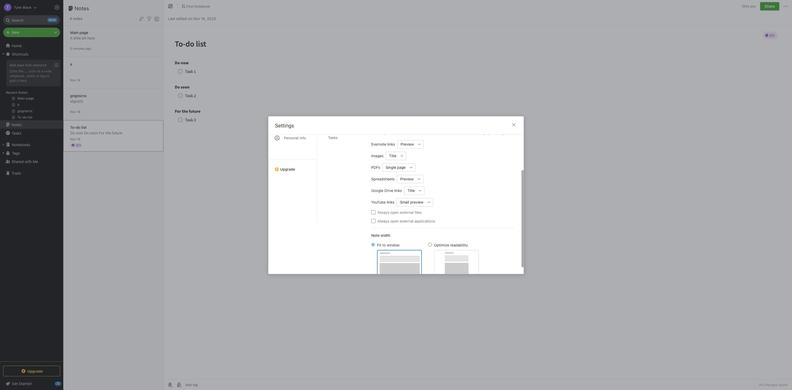 Task type: describe. For each thing, give the bounding box(es) containing it.
shared with me
[[12, 159, 38, 164]]

me
[[33, 159, 38, 164]]

title button for google drive links
[[404, 186, 416, 195]]

on inside note window element
[[188, 16, 192, 21]]

you
[[750, 4, 756, 8]]

1 vertical spatial upgrade button
[[3, 366, 60, 377]]

nov inside note window element
[[193, 16, 200, 21]]

notes link
[[0, 121, 63, 129]]

title for images
[[389, 154, 397, 158]]

2023
[[207, 16, 216, 21]]

shortcuts
[[12, 52, 28, 56]]

soon
[[90, 131, 98, 135]]

note
[[371, 233, 380, 238]]

drive
[[385, 188, 393, 193]]

first
[[186, 4, 193, 8]]

preview button for spreadsheets
[[397, 175, 415, 183]]

a little bit here
[[70, 36, 95, 40]]

nov 14 for gngnsrns
[[70, 110, 80, 114]]

now
[[76, 131, 83, 135]]

tasks button
[[0, 129, 63, 137]]

Choose default view option for Evernote links field
[[397, 140, 424, 148]]

stack
[[26, 74, 35, 78]]

last edited on nov 14, 2023
[[168, 16, 216, 21]]

trash
[[12, 171, 21, 176]]

tasks inside "tab"
[[328, 135, 338, 140]]

open for always open external applications
[[391, 219, 399, 223]]

youtube links
[[371, 200, 395, 205]]

external for applications
[[400, 219, 414, 223]]

new button
[[3, 28, 60, 37]]

window
[[387, 243, 400, 247]]

ago
[[86, 47, 91, 51]]

links right evernote
[[387, 142, 395, 147]]

personal
[[284, 136, 299, 140]]

do
[[76, 125, 81, 130]]

5 minutes ago
[[70, 47, 91, 51]]

notes inside note list element
[[75, 5, 89, 11]]

Note Editor text field
[[164, 25, 792, 380]]

expand notebooks image
[[1, 143, 6, 147]]

small preview
[[400, 200, 424, 205]]

add
[[9, 63, 16, 67]]

choose your default views for new links and attachments.
[[371, 131, 463, 135]]

notes
[[73, 16, 82, 21]]

default
[[392, 131, 404, 135]]

tasks inside button
[[12, 131, 21, 135]]

1 vertical spatial notes
[[18, 90, 28, 95]]

shared with me link
[[0, 157, 63, 166]]

4
[[70, 16, 72, 21]]

your for first
[[17, 63, 24, 67]]

external for files
[[400, 210, 414, 215]]

Choose default view option for Google Drive links field
[[404, 186, 425, 195]]

...
[[24, 69, 28, 73]]

expand note image
[[167, 3, 174, 9]]

settings
[[275, 123, 294, 129]]

home
[[12, 43, 22, 48]]

1 do from the left
[[70, 131, 75, 135]]

are
[[474, 131, 479, 135]]

to-do list do now do soon for the future
[[70, 125, 122, 135]]

close image
[[511, 122, 517, 128]]

3 nov 14 from the top
[[70, 137, 80, 141]]

small
[[400, 200, 409, 205]]

0/3
[[76, 143, 81, 147]]

click the ...
[[9, 69, 28, 73]]

the inside tree
[[18, 69, 23, 73]]

note list element
[[63, 0, 164, 391]]

links right the drive
[[394, 188, 402, 193]]

first
[[25, 63, 32, 67]]

nov down e
[[70, 78, 76, 82]]

notebook,
[[9, 74, 26, 78]]

icon
[[29, 69, 36, 73]]

gngnsrns sfgnsfd
[[70, 94, 87, 104]]

share button
[[760, 2, 780, 11]]

changes
[[764, 383, 778, 387]]

notebooks
[[12, 143, 30, 147]]

add tag image
[[176, 382, 182, 389]]

what
[[464, 131, 473, 135]]

note,
[[44, 69, 52, 73]]

add a reminder image
[[167, 382, 173, 389]]

shortcut
[[33, 63, 46, 67]]

my
[[480, 131, 485, 135]]

notebooks link
[[0, 141, 63, 149]]

settings image
[[54, 4, 60, 11]]

page for single page
[[397, 165, 406, 170]]

icon on a note, notebook, stack or tag to add it here.
[[9, 69, 52, 83]]

Choose default view option for PDFs field
[[382, 163, 416, 172]]

all changes saved
[[759, 383, 788, 387]]

future
[[112, 131, 122, 135]]

tags
[[12, 151, 20, 155]]

nov down 'sfgnsfd'
[[70, 110, 76, 114]]

new
[[12, 30, 19, 35]]

Choose default view option for YouTube links field
[[397, 198, 433, 207]]

here.
[[19, 79, 28, 83]]

shortcuts button
[[0, 50, 63, 58]]

Choose default view option for Images field
[[386, 152, 406, 160]]

add
[[9, 79, 16, 83]]

to inside icon on a note, notebook, stack or tag to add it here.
[[46, 74, 50, 78]]

only
[[742, 4, 749, 8]]

Fit to window radio
[[371, 243, 375, 247]]

first notebook
[[186, 4, 210, 8]]

preview for evernote links
[[401, 142, 414, 147]]

new
[[420, 131, 426, 135]]

always open external files
[[378, 210, 422, 215]]

for
[[99, 131, 105, 135]]



Task type: locate. For each thing, give the bounding box(es) containing it.
1 vertical spatial page
[[397, 165, 406, 170]]

on inside icon on a note, notebook, stack or tag to add it here.
[[37, 69, 41, 73]]

little
[[74, 36, 81, 40]]

what are my options?
[[464, 131, 500, 135]]

option group
[[371, 242, 479, 276]]

1 vertical spatial preview
[[400, 177, 414, 181]]

nov 14 up "gngnsrns"
[[70, 78, 80, 82]]

upgrade inside tab list
[[280, 167, 295, 172]]

Optimize readability radio
[[428, 243, 432, 247]]

the inside 'to-do list do now do soon for the future'
[[106, 131, 111, 135]]

2 14 from the top
[[77, 110, 80, 114]]

preview inside choose default view option for spreadsheets field
[[400, 177, 414, 181]]

on
[[188, 16, 192, 21], [37, 69, 41, 73]]

always for always open external files
[[378, 210, 390, 215]]

the
[[18, 69, 23, 73], [106, 131, 111, 135]]

all
[[759, 383, 763, 387]]

title
[[389, 154, 397, 158], [408, 188, 415, 193]]

preview button down views
[[397, 140, 415, 148]]

1 open from the top
[[391, 210, 399, 215]]

info
[[300, 136, 306, 140]]

with
[[25, 159, 32, 164]]

2 vertical spatial notes
[[12, 123, 22, 127]]

share
[[765, 4, 775, 8]]

0 vertical spatial your
[[17, 63, 24, 67]]

1 horizontal spatial to
[[382, 243, 386, 247]]

do down to-
[[70, 131, 75, 135]]

1 vertical spatial always
[[378, 219, 390, 223]]

title up small preview "button"
[[408, 188, 415, 193]]

notes up tasks button
[[12, 123, 22, 127]]

1 horizontal spatial do
[[84, 131, 89, 135]]

1 nov 14 from the top
[[70, 78, 80, 82]]

0 horizontal spatial on
[[37, 69, 41, 73]]

recent notes
[[6, 90, 28, 95]]

0 vertical spatial the
[[18, 69, 23, 73]]

external up always open external applications
[[400, 210, 414, 215]]

optimize
[[434, 243, 449, 247]]

1 vertical spatial your
[[384, 131, 392, 135]]

0 vertical spatial title
[[389, 154, 397, 158]]

14 up "gngnsrns"
[[77, 78, 80, 82]]

1 vertical spatial to
[[382, 243, 386, 247]]

choose
[[371, 131, 384, 135]]

14,
[[201, 16, 206, 21]]

bit
[[82, 36, 86, 40]]

always for always open external applications
[[378, 219, 390, 223]]

1 horizontal spatial tasks
[[328, 135, 338, 140]]

click
[[9, 69, 17, 73]]

shared
[[12, 159, 24, 164]]

tree containing home
[[0, 41, 63, 362]]

0 vertical spatial nov 14
[[70, 78, 80, 82]]

1 horizontal spatial upgrade
[[280, 167, 295, 172]]

files
[[415, 210, 422, 215]]

1 horizontal spatial the
[[106, 131, 111, 135]]

spreadsheets
[[371, 177, 395, 181]]

title button for images
[[386, 152, 398, 160]]

title button up single
[[386, 152, 398, 160]]

optimize readability
[[434, 243, 468, 247]]

main
[[70, 30, 79, 35]]

fit to window
[[377, 243, 400, 247]]

0 vertical spatial notes
[[75, 5, 89, 11]]

main page
[[70, 30, 88, 35]]

on right the edited
[[188, 16, 192, 21]]

0 horizontal spatial upgrade button
[[3, 366, 60, 377]]

group containing add your first shortcut
[[0, 58, 63, 123]]

the left ... on the top left
[[18, 69, 23, 73]]

0 vertical spatial preview button
[[397, 140, 415, 148]]

expand tags image
[[1, 151, 6, 155]]

0 horizontal spatial tasks
[[12, 131, 21, 135]]

2 do from the left
[[84, 131, 89, 135]]

0 horizontal spatial your
[[17, 63, 24, 67]]

open up always open external applications
[[391, 210, 399, 215]]

google drive links
[[371, 188, 402, 193]]

1 always from the top
[[378, 210, 390, 215]]

14 down 'sfgnsfd'
[[77, 110, 80, 114]]

3 14 from the top
[[77, 137, 80, 141]]

preview
[[401, 142, 414, 147], [400, 177, 414, 181]]

5
[[70, 47, 72, 51]]

title button down choose default view option for spreadsheets field
[[404, 186, 416, 195]]

1 vertical spatial preview button
[[397, 175, 415, 183]]

0 vertical spatial on
[[188, 16, 192, 21]]

images
[[371, 154, 384, 158]]

title button
[[386, 152, 398, 160], [404, 186, 416, 195]]

preview
[[410, 200, 424, 205]]

single page button
[[382, 163, 407, 172]]

Always open external files checkbox
[[371, 210, 376, 215]]

2 external from the top
[[400, 219, 414, 223]]

your inside group
[[17, 63, 24, 67]]

1 vertical spatial external
[[400, 219, 414, 223]]

fit
[[377, 243, 381, 247]]

0 vertical spatial upgrade button
[[269, 160, 317, 174]]

nov 14 for e
[[70, 78, 80, 82]]

1 horizontal spatial on
[[188, 16, 192, 21]]

0 horizontal spatial title button
[[386, 152, 398, 160]]

2 nov 14 from the top
[[70, 110, 80, 114]]

1 horizontal spatial title button
[[404, 186, 416, 195]]

14 up 0/3
[[77, 137, 80, 141]]

first notebook button
[[180, 3, 212, 10]]

last
[[168, 16, 175, 21]]

0 vertical spatial open
[[391, 210, 399, 215]]

do down list
[[84, 131, 89, 135]]

0 vertical spatial external
[[400, 210, 414, 215]]

1 14 from the top
[[77, 78, 80, 82]]

page inside the single page button
[[397, 165, 406, 170]]

0 horizontal spatial to
[[46, 74, 50, 78]]

0 horizontal spatial upgrade
[[27, 369, 43, 374]]

on left a
[[37, 69, 41, 73]]

preview inside the choose default view option for evernote links 'field'
[[401, 142, 414, 147]]

evernote links
[[371, 142, 395, 147]]

minutes
[[73, 47, 85, 51]]

tag
[[40, 74, 45, 78]]

sfgnsfd
[[70, 99, 83, 104]]

14
[[77, 78, 80, 82], [77, 110, 80, 114], [77, 137, 80, 141]]

2 always from the top
[[378, 219, 390, 223]]

upgrade for the rightmost upgrade popup button
[[280, 167, 295, 172]]

preview button down single page field
[[397, 175, 415, 183]]

home link
[[0, 41, 63, 50]]

title inside choose default view option for google drive links field
[[408, 188, 415, 193]]

0 horizontal spatial title
[[389, 154, 397, 158]]

evernote
[[371, 142, 386, 147]]

Choose default view option for Spreadsheets field
[[397, 175, 424, 183]]

pdfs
[[371, 165, 380, 170]]

1 horizontal spatial your
[[384, 131, 392, 135]]

tasks tab
[[324, 133, 363, 142]]

Always open external applications checkbox
[[371, 219, 376, 223]]

nov up 0/3
[[70, 137, 76, 141]]

0 vertical spatial page
[[80, 30, 88, 35]]

your left default
[[384, 131, 392, 135]]

always right always open external applications option
[[378, 219, 390, 223]]

a
[[70, 36, 73, 40]]

nov left 14,
[[193, 16, 200, 21]]

None search field
[[7, 15, 56, 25]]

your for default
[[384, 131, 392, 135]]

1 horizontal spatial title
[[408, 188, 415, 193]]

1 vertical spatial the
[[106, 131, 111, 135]]

nov 14 down 'sfgnsfd'
[[70, 110, 80, 114]]

width
[[381, 233, 390, 238]]

do
[[70, 131, 75, 135], [84, 131, 89, 135]]

notes right recent
[[18, 90, 28, 95]]

preview up choose default view option for google drive links field
[[400, 177, 414, 181]]

google
[[371, 188, 384, 193]]

only you
[[742, 4, 756, 8]]

saved
[[779, 383, 788, 387]]

1 vertical spatial title
[[408, 188, 415, 193]]

tags button
[[0, 149, 63, 157]]

title up single
[[389, 154, 397, 158]]

4 notes
[[70, 16, 82, 21]]

14 for e
[[77, 78, 80, 82]]

0 vertical spatial to
[[46, 74, 50, 78]]

1 horizontal spatial upgrade button
[[269, 160, 317, 174]]

nov 14 up 0/3
[[70, 137, 80, 141]]

1 vertical spatial 14
[[77, 110, 80, 114]]

1 vertical spatial title button
[[404, 186, 416, 195]]

edited
[[176, 16, 187, 21]]

recent
[[6, 90, 17, 95]]

notes
[[75, 5, 89, 11], [18, 90, 28, 95], [12, 123, 22, 127]]

open down always open external files
[[391, 219, 399, 223]]

0 vertical spatial preview
[[401, 142, 414, 147]]

youtube
[[371, 200, 386, 205]]

links left "and"
[[427, 131, 435, 135]]

2 open from the top
[[391, 219, 399, 223]]

always
[[378, 210, 390, 215], [378, 219, 390, 223]]

1 vertical spatial on
[[37, 69, 41, 73]]

list
[[81, 125, 87, 130]]

0 vertical spatial title button
[[386, 152, 398, 160]]

tree
[[0, 41, 63, 362]]

0 vertical spatial 14
[[77, 78, 80, 82]]

options?
[[486, 131, 500, 135]]

gngnsrns
[[70, 94, 87, 98]]

0 horizontal spatial do
[[70, 131, 75, 135]]

readability
[[450, 243, 468, 247]]

views
[[405, 131, 413, 135]]

and
[[435, 131, 441, 135]]

to right fit
[[382, 243, 386, 247]]

tab list
[[269, 83, 317, 223]]

group inside tree
[[0, 58, 63, 123]]

preview down views
[[401, 142, 414, 147]]

open
[[391, 210, 399, 215], [391, 219, 399, 223]]

your up click the ...
[[17, 63, 24, 67]]

1 vertical spatial open
[[391, 219, 399, 223]]

external down always open external files
[[400, 219, 414, 223]]

Search text field
[[7, 15, 56, 25]]

title inside title field
[[389, 154, 397, 158]]

notes up notes
[[75, 5, 89, 11]]

0 vertical spatial upgrade
[[280, 167, 295, 172]]

page inside note list element
[[80, 30, 88, 35]]

1 horizontal spatial page
[[397, 165, 406, 170]]

trash link
[[0, 169, 63, 178]]

always open external applications
[[378, 219, 435, 223]]

option group containing fit to window
[[371, 242, 479, 276]]

small preview button
[[397, 198, 425, 207]]

0 horizontal spatial the
[[18, 69, 23, 73]]

tab list containing personal info
[[269, 83, 317, 223]]

page up bit
[[80, 30, 88, 35]]

always right always open external files option
[[378, 210, 390, 215]]

links
[[427, 131, 435, 135], [387, 142, 395, 147], [394, 188, 402, 193], [387, 200, 395, 205]]

links down the drive
[[387, 200, 395, 205]]

group
[[0, 58, 63, 123]]

1 vertical spatial nov 14
[[70, 110, 80, 114]]

14 for gngnsrns
[[77, 110, 80, 114]]

the right for
[[106, 131, 111, 135]]

a
[[41, 69, 43, 73]]

page right single
[[397, 165, 406, 170]]

1 vertical spatial upgrade
[[27, 369, 43, 374]]

single page
[[386, 165, 406, 170]]

page for main page
[[80, 30, 88, 35]]

title for google drive links
[[408, 188, 415, 193]]

preview button for evernote links
[[397, 140, 415, 148]]

2 vertical spatial 14
[[77, 137, 80, 141]]

notebook
[[194, 4, 210, 8]]

open for always open external files
[[391, 210, 399, 215]]

0 vertical spatial always
[[378, 210, 390, 215]]

or
[[36, 74, 39, 78]]

applications
[[415, 219, 435, 223]]

note window element
[[164, 0, 792, 391]]

it
[[16, 79, 19, 83]]

e
[[70, 62, 72, 66]]

1 external from the top
[[400, 210, 414, 215]]

to down the note,
[[46, 74, 50, 78]]

2 vertical spatial nov 14
[[70, 137, 80, 141]]

personal info
[[284, 136, 306, 140]]

preview for spreadsheets
[[400, 177, 414, 181]]

upgrade for the bottommost upgrade popup button
[[27, 369, 43, 374]]

0 horizontal spatial page
[[80, 30, 88, 35]]

preview button
[[397, 140, 415, 148], [397, 175, 415, 183]]

to
[[46, 74, 50, 78], [382, 243, 386, 247]]



Task type: vqa. For each thing, say whether or not it's contained in the screenshot.
Thumbnail
no



